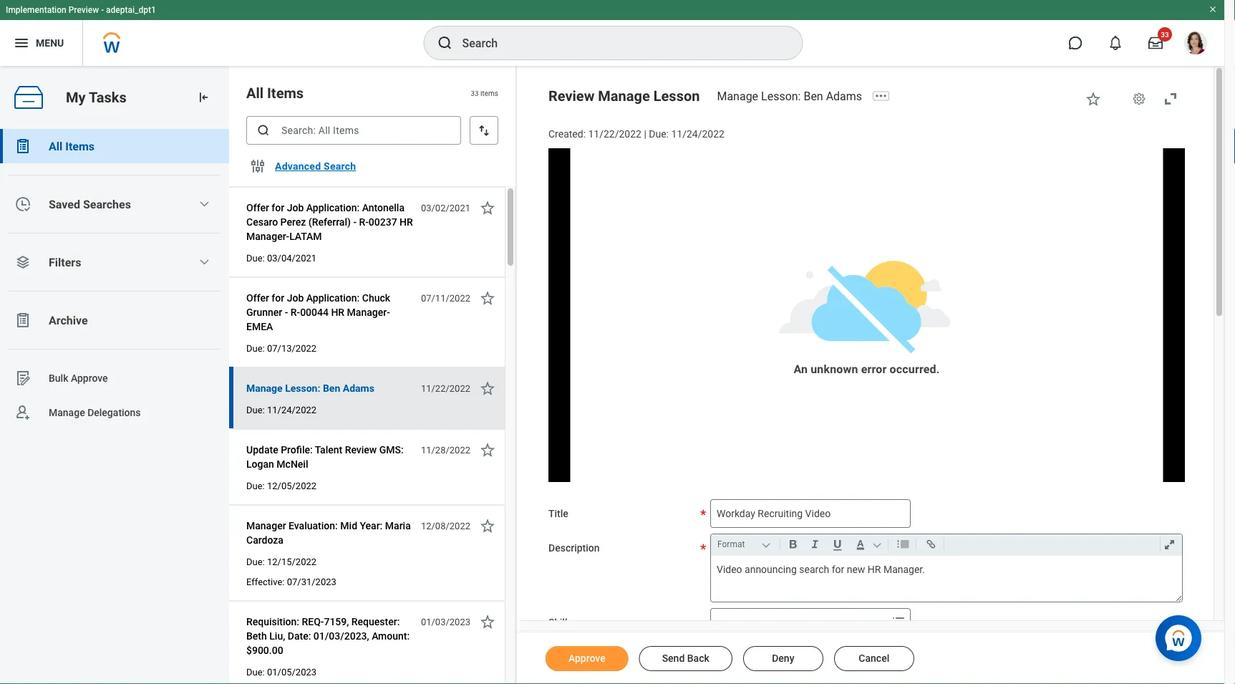 Task type: vqa. For each thing, say whether or not it's contained in the screenshot.
Job inside "Offer for Job Application: Antonella Cesaro Perez (Referral) ‎- R-00237 HR Manager-LATAM"
yes



Task type: describe. For each thing, give the bounding box(es) containing it.
11/22/2022 inside item list element
[[421, 383, 471, 394]]

manage up created: 11/22/2022 | due: 11/24/2022
[[598, 87, 650, 104]]

due: right the |
[[649, 128, 669, 140]]

tasks
[[89, 89, 127, 106]]

due: for manager evaluation: mid year: maria cardoza
[[246, 556, 265, 567]]

clock check image
[[14, 196, 32, 213]]

cesaro
[[246, 216, 278, 228]]

adams inside button
[[343, 382, 375, 394]]

grunner
[[246, 306, 282, 318]]

saved
[[49, 197, 80, 211]]

Search Workday  search field
[[462, 27, 773, 59]]

deny
[[772, 653, 795, 664]]

manage lesson: ben adams button
[[246, 380, 380, 397]]

bold image
[[784, 536, 803, 553]]

sort image
[[477, 123, 491, 138]]

video announcing search for new hr manager.
[[717, 563, 925, 575]]

01/03/2023
[[421, 616, 471, 627]]

delegations
[[87, 407, 141, 418]]

manage delegations link
[[0, 395, 229, 430]]

manager- inside 'offer for job application: antonella cesaro perez (referral) ‎- r-00237 hr manager-latam'
[[246, 230, 289, 242]]

fullscreen image
[[1163, 90, 1180, 107]]

12/08/2022
[[421, 520, 471, 531]]

advanced search
[[275, 160, 356, 172]]

bulk approve link
[[0, 361, 229, 395]]

00044
[[300, 306, 329, 318]]

due: for requisition: req-7159, requester: beth liu, date: 01/03/2023, amount: $900.00
[[246, 667, 265, 677]]

title
[[549, 508, 569, 519]]

03/04/2021
[[267, 252, 317, 263]]

action bar region
[[517, 632, 1225, 684]]

03/02/2021
[[421, 202, 471, 213]]

0 vertical spatial ben
[[804, 89, 824, 103]]

offer for job application: antonella cesaro perez (referral) ‎- r-00237 hr manager-latam button
[[246, 199, 413, 245]]

maria
[[385, 520, 411, 531]]

33 button
[[1140, 27, 1173, 59]]

items
[[481, 89, 499, 97]]

07/31/2023
[[287, 576, 337, 587]]

announcing
[[745, 563, 797, 575]]

cancel
[[859, 653, 890, 664]]

due: for update profile: talent review gms: logan mcneil
[[246, 480, 265, 491]]

manage inside my tasks 'element'
[[49, 407, 85, 418]]

italic image
[[806, 536, 825, 553]]

requisition:
[[246, 616, 299, 627]]

perspective image
[[14, 254, 32, 271]]

liu,
[[270, 630, 285, 642]]

search
[[324, 160, 356, 172]]

offer for offer for job application: chuck grunner ‎- r-00044 hr manager- emea
[[246, 292, 269, 304]]

filters button
[[0, 245, 229, 279]]

due: for offer for job application: chuck grunner ‎- r-00044 hr manager- emea
[[246, 343, 265, 353]]

due: 03/04/2021
[[246, 252, 317, 263]]

(referral)
[[309, 216, 351, 228]]

chuck
[[362, 292, 390, 304]]

‎- inside offer for job application: chuck grunner ‎- r-00044 hr manager- emea
[[285, 306, 288, 318]]

emea
[[246, 321, 273, 332]]

due: 11/24/2022
[[246, 404, 317, 415]]

due: for offer for job application: antonella cesaro perez (referral) ‎- r-00237 hr manager-latam
[[246, 252, 265, 263]]

-
[[101, 5, 104, 15]]

effective:
[[246, 576, 285, 587]]

due: 12/05/2022
[[246, 480, 317, 491]]

date:
[[288, 630, 311, 642]]

new
[[847, 563, 866, 575]]

created: 11/22/2022 | due: 11/24/2022
[[549, 128, 725, 140]]

deny button
[[743, 646, 824, 671]]

Search: All Items text field
[[246, 116, 461, 145]]

cancel button
[[834, 646, 915, 671]]

send back
[[662, 653, 710, 664]]

items inside all items button
[[65, 139, 95, 153]]

searches
[[83, 197, 131, 211]]

latam
[[289, 230, 322, 242]]

my
[[66, 89, 86, 106]]

for for cesaro
[[272, 202, 285, 213]]

$900.00
[[246, 644, 283, 656]]

an unknown error occurred.
[[794, 362, 940, 376]]

chevron down image for saved searches
[[199, 198, 210, 210]]

star image for requisition: req-7159, requester: beth liu, date: 01/03/2023, amount: $900.00
[[479, 613, 496, 630]]

my tasks
[[66, 89, 127, 106]]

manage lesson: ben adams inside button
[[246, 382, 375, 394]]

review inside update profile: talent review gms: logan mcneil
[[345, 444, 377, 456]]

7159,
[[324, 616, 349, 627]]

bulleted list image
[[894, 536, 913, 553]]

description
[[549, 542, 600, 554]]

manager evaluation: mid year: maria cardoza
[[246, 520, 411, 546]]

for for grunner
[[272, 292, 285, 304]]

33 for 33
[[1161, 30, 1169, 39]]

beth
[[246, 630, 267, 642]]

item list element
[[229, 66, 517, 684]]

manager.
[[884, 563, 925, 575]]

hr inside description "text box"
[[868, 563, 881, 575]]

clipboard image for archive
[[14, 312, 32, 329]]

approve inside my tasks 'element'
[[71, 372, 108, 384]]

all inside item list element
[[246, 85, 264, 101]]

all inside button
[[49, 139, 62, 153]]

12/05/2022
[[267, 480, 317, 491]]

occurred.
[[890, 362, 940, 376]]

01/03/2023,
[[314, 630, 369, 642]]

application: for ‎-
[[306, 202, 360, 213]]

items inside item list element
[[267, 85, 304, 101]]

33 for 33 items
[[471, 89, 479, 97]]

Description text field
[[711, 556, 1183, 602]]

archive
[[49, 313, 88, 327]]

07/11/2022
[[421, 293, 471, 303]]

perez
[[280, 216, 306, 228]]

offer for job application: chuck grunner ‎- r-00044 hr manager- emea
[[246, 292, 390, 332]]

format button
[[715, 536, 777, 552]]

1 horizontal spatial adams
[[826, 89, 862, 103]]

menu
[[36, 37, 64, 49]]

format
[[718, 539, 745, 549]]

all items inside item list element
[[246, 85, 304, 101]]

due: 12/15/2022
[[246, 556, 317, 567]]

underline image
[[828, 536, 848, 553]]

offer for offer for job application: antonella cesaro perez (referral) ‎- r-00237 hr manager-latam
[[246, 202, 269, 213]]

11/28/2022
[[421, 444, 471, 455]]

chevron down image for filters
[[199, 256, 210, 268]]

1 horizontal spatial 11/22/2022
[[588, 128, 642, 140]]

manage delegations
[[49, 407, 141, 418]]

skills
[[549, 617, 573, 628]]



Task type: locate. For each thing, give the bounding box(es) containing it.
0 horizontal spatial manage lesson: ben adams
[[246, 382, 375, 394]]

ben
[[804, 89, 824, 103], [323, 382, 340, 394]]

clipboard image up clock check icon at the left
[[14, 138, 32, 155]]

an
[[794, 362, 808, 376]]

1 horizontal spatial ‎-
[[353, 216, 357, 228]]

approve
[[71, 372, 108, 384], [569, 653, 606, 664]]

prompts image
[[890, 613, 908, 630]]

ben inside button
[[323, 382, 340, 394]]

0 horizontal spatial ben
[[323, 382, 340, 394]]

2 vertical spatial for
[[832, 563, 845, 575]]

evaluation:
[[289, 520, 338, 531]]

0 vertical spatial star image
[[479, 199, 496, 216]]

requisition: req-7159, requester: beth liu, date: 01/03/2023, amount: $900.00
[[246, 616, 410, 656]]

items down the my
[[65, 139, 95, 153]]

offer
[[246, 202, 269, 213], [246, 292, 269, 304]]

req-
[[302, 616, 324, 627]]

0 vertical spatial 33
[[1161, 30, 1169, 39]]

0 vertical spatial adams
[[826, 89, 862, 103]]

1 vertical spatial lesson:
[[285, 382, 320, 394]]

|
[[644, 128, 647, 140]]

for left new
[[832, 563, 845, 575]]

filters
[[49, 255, 81, 269]]

all up search image
[[246, 85, 264, 101]]

0 horizontal spatial lesson:
[[285, 382, 320, 394]]

star image for manager-
[[479, 289, 496, 307]]

unknown
[[811, 362, 859, 376]]

approve down skills
[[569, 653, 606, 664]]

0 vertical spatial application:
[[306, 202, 360, 213]]

lesson
[[654, 87, 700, 104]]

1 chevron down image from the top
[[199, 198, 210, 210]]

0 vertical spatial offer
[[246, 202, 269, 213]]

0 vertical spatial approve
[[71, 372, 108, 384]]

0 horizontal spatial items
[[65, 139, 95, 153]]

manage up due: 11/24/2022
[[246, 382, 283, 394]]

1 horizontal spatial review
[[549, 87, 595, 104]]

chevron down image inside filters dropdown button
[[199, 256, 210, 268]]

for up perez
[[272, 202, 285, 213]]

0 horizontal spatial hr
[[331, 306, 345, 318]]

job
[[287, 202, 304, 213], [287, 292, 304, 304]]

due: left 03/04/2021
[[246, 252, 265, 263]]

manager
[[246, 520, 286, 531]]

0 horizontal spatial adams
[[343, 382, 375, 394]]

all items inside button
[[49, 139, 95, 153]]

close environment banner image
[[1209, 5, 1218, 14]]

0 vertical spatial 11/22/2022
[[588, 128, 642, 140]]

star image for 00237
[[479, 199, 496, 216]]

hr inside 'offer for job application: antonella cesaro perez (referral) ‎- r-00237 hr manager-latam'
[[400, 216, 413, 228]]

2 application: from the top
[[306, 292, 360, 304]]

2 vertical spatial star image
[[479, 441, 496, 458]]

1 horizontal spatial hr
[[400, 216, 413, 228]]

approve right bulk
[[71, 372, 108, 384]]

0 vertical spatial for
[[272, 202, 285, 213]]

due: down $900.00
[[246, 667, 265, 677]]

update
[[246, 444, 278, 456]]

manager evaluation: mid year: maria cardoza button
[[246, 517, 413, 549]]

review left gms:
[[345, 444, 377, 456]]

2 chevron down image from the top
[[199, 256, 210, 268]]

job inside offer for job application: chuck grunner ‎- r-00044 hr manager- emea
[[287, 292, 304, 304]]

due: for manage lesson: ben adams
[[246, 404, 265, 415]]

11/24/2022 down lesson
[[671, 128, 725, 140]]

antonella
[[362, 202, 405, 213]]

hr
[[400, 216, 413, 228], [331, 306, 345, 318], [868, 563, 881, 575]]

1 vertical spatial all
[[49, 139, 62, 153]]

0 horizontal spatial 33
[[471, 89, 479, 97]]

adams
[[826, 89, 862, 103], [343, 382, 375, 394]]

0 vertical spatial manager-
[[246, 230, 289, 242]]

r- down antonella
[[359, 216, 369, 228]]

update profile: talent review gms: logan mcneil
[[246, 444, 404, 470]]

1 horizontal spatial all items
[[246, 85, 304, 101]]

application: for 00044
[[306, 292, 360, 304]]

search image
[[256, 123, 271, 138]]

1 vertical spatial r-
[[291, 306, 300, 318]]

offer up cesaro
[[246, 202, 269, 213]]

list containing all items
[[0, 129, 229, 430]]

11/24/2022 inside item list element
[[267, 404, 317, 415]]

justify image
[[13, 34, 30, 52]]

manage right lesson
[[717, 89, 759, 103]]

application: up 00044
[[306, 292, 360, 304]]

configure image
[[249, 158, 266, 175]]

for inside offer for job application: chuck grunner ‎- r-00044 hr manager- emea
[[272, 292, 285, 304]]

1 vertical spatial application:
[[306, 292, 360, 304]]

menu banner
[[0, 0, 1225, 66]]

profile:
[[281, 444, 313, 456]]

clipboard image inside archive button
[[14, 312, 32, 329]]

2 horizontal spatial hr
[[868, 563, 881, 575]]

search
[[800, 563, 830, 575]]

list
[[0, 129, 229, 430]]

saved searches button
[[0, 187, 229, 221]]

notifications large image
[[1109, 36, 1123, 50]]

0 vertical spatial job
[[287, 202, 304, 213]]

33 inside button
[[1161, 30, 1169, 39]]

‎-
[[353, 216, 357, 228], [285, 306, 288, 318]]

0 horizontal spatial ‎-
[[285, 306, 288, 318]]

1 vertical spatial 33
[[471, 89, 479, 97]]

1 horizontal spatial manager-
[[347, 306, 390, 318]]

manage inside button
[[246, 382, 283, 394]]

due: up the effective:
[[246, 556, 265, 567]]

2 vertical spatial hr
[[868, 563, 881, 575]]

send back button
[[639, 646, 733, 671]]

items up search image
[[267, 85, 304, 101]]

hr right new
[[868, 563, 881, 575]]

1 vertical spatial ‎-
[[285, 306, 288, 318]]

due: down "emea"
[[246, 343, 265, 353]]

0 vertical spatial hr
[[400, 216, 413, 228]]

1 vertical spatial hr
[[331, 306, 345, 318]]

application: up (referral) on the left top of the page
[[306, 202, 360, 213]]

1 job from the top
[[287, 202, 304, 213]]

33 items
[[471, 89, 499, 97]]

1 horizontal spatial r-
[[359, 216, 369, 228]]

year:
[[360, 520, 383, 531]]

1 vertical spatial adams
[[343, 382, 375, 394]]

bulk approve
[[49, 372, 108, 384]]

1 vertical spatial offer
[[246, 292, 269, 304]]

0 vertical spatial manage lesson: ben adams
[[717, 89, 862, 103]]

lesson: inside button
[[285, 382, 320, 394]]

1 application: from the top
[[306, 202, 360, 213]]

requisition: req-7159, requester: beth liu, date: 01/03/2023, amount: $900.00 button
[[246, 613, 413, 659]]

0 horizontal spatial review
[[345, 444, 377, 456]]

1 horizontal spatial ben
[[804, 89, 824, 103]]

offer inside offer for job application: chuck grunner ‎- r-00044 hr manager- emea
[[246, 292, 269, 304]]

inbox large image
[[1149, 36, 1163, 50]]

1 horizontal spatial all
[[246, 85, 264, 101]]

gms:
[[379, 444, 404, 456]]

1 star image from the top
[[479, 199, 496, 216]]

offer up grunner
[[246, 292, 269, 304]]

rename image
[[14, 370, 32, 387]]

clipboard image
[[14, 138, 32, 155], [14, 312, 32, 329]]

offer for job application: chuck grunner ‎- r-00044 hr manager- emea button
[[246, 289, 413, 335]]

approve inside button
[[569, 653, 606, 664]]

2 offer from the top
[[246, 292, 269, 304]]

0 horizontal spatial manager-
[[246, 230, 289, 242]]

1 offer from the top
[[246, 202, 269, 213]]

due:
[[649, 128, 669, 140], [246, 252, 265, 263], [246, 343, 265, 353], [246, 404, 265, 415], [246, 480, 265, 491], [246, 556, 265, 567], [246, 667, 265, 677]]

due: 01/05/2023
[[246, 667, 317, 677]]

send
[[662, 653, 685, 664]]

for up grunner
[[272, 292, 285, 304]]

star image right 11/28/2022
[[479, 441, 496, 458]]

0 vertical spatial 11/24/2022
[[671, 128, 725, 140]]

due: down the logan
[[246, 480, 265, 491]]

0 horizontal spatial r-
[[291, 306, 300, 318]]

manage down bulk
[[49, 407, 85, 418]]

clipboard image inside all items button
[[14, 138, 32, 155]]

r- inside offer for job application: chuck grunner ‎- r-00044 hr manager- emea
[[291, 306, 300, 318]]

profile logan mcneil image
[[1185, 32, 1208, 57]]

talent
[[315, 444, 343, 456]]

1 vertical spatial 11/22/2022
[[421, 383, 471, 394]]

1 horizontal spatial manage lesson: ben adams
[[717, 89, 862, 103]]

0 horizontal spatial 11/24/2022
[[267, 404, 317, 415]]

all items button
[[0, 129, 229, 163]]

logan
[[246, 458, 274, 470]]

‎- right (referral) on the left top of the page
[[353, 216, 357, 228]]

review manage lesson
[[549, 87, 700, 104]]

0 vertical spatial review
[[549, 87, 595, 104]]

star image right '03/02/2021'
[[479, 199, 496, 216]]

1 clipboard image from the top
[[14, 138, 32, 155]]

11/22/2022 left the |
[[588, 128, 642, 140]]

0 horizontal spatial all
[[49, 139, 62, 153]]

star image for manage lesson: ben adams
[[479, 380, 496, 397]]

0 vertical spatial all
[[246, 85, 264, 101]]

0 vertical spatial chevron down image
[[199, 198, 210, 210]]

cardoza
[[246, 534, 284, 546]]

33 inside item list element
[[471, 89, 479, 97]]

manager- down cesaro
[[246, 230, 289, 242]]

1 vertical spatial star image
[[479, 289, 496, 307]]

manage
[[598, 87, 650, 104], [717, 89, 759, 103], [246, 382, 283, 394], [49, 407, 85, 418]]

1 horizontal spatial items
[[267, 85, 304, 101]]

star image
[[479, 199, 496, 216], [479, 289, 496, 307], [479, 441, 496, 458]]

clipboard image left archive
[[14, 312, 32, 329]]

all items down the my
[[49, 139, 95, 153]]

advanced search button
[[269, 152, 362, 181]]

clipboard image for all items
[[14, 138, 32, 155]]

all items up search image
[[246, 85, 304, 101]]

requester:
[[352, 616, 400, 627]]

all up 'saved'
[[49, 139, 62, 153]]

0 vertical spatial lesson:
[[761, 89, 801, 103]]

job up 00044
[[287, 292, 304, 304]]

user plus image
[[14, 404, 32, 421]]

33 left "items" in the top of the page
[[471, 89, 479, 97]]

2 job from the top
[[287, 292, 304, 304]]

hr inside offer for job application: chuck grunner ‎- r-00044 hr manager- emea
[[331, 306, 345, 318]]

created:
[[549, 128, 586, 140]]

0 vertical spatial ‎-
[[353, 216, 357, 228]]

0 vertical spatial clipboard image
[[14, 138, 32, 155]]

implementation
[[6, 5, 66, 15]]

error
[[861, 362, 887, 376]]

r- inside 'offer for job application: antonella cesaro perez (referral) ‎- r-00237 hr manager-latam'
[[359, 216, 369, 228]]

star image
[[1085, 90, 1102, 107], [479, 380, 496, 397], [479, 517, 496, 534], [479, 613, 496, 630]]

hr right 00044
[[331, 306, 345, 318]]

0 vertical spatial all items
[[246, 85, 304, 101]]

1 vertical spatial review
[[345, 444, 377, 456]]

manager- down "chuck"
[[347, 306, 390, 318]]

1 horizontal spatial 33
[[1161, 30, 1169, 39]]

maximize image
[[1160, 536, 1180, 553]]

link image
[[922, 536, 941, 553]]

1 vertical spatial manager-
[[347, 306, 390, 318]]

11/24/2022 down manage lesson: ben adams button
[[267, 404, 317, 415]]

11/22/2022
[[588, 128, 642, 140], [421, 383, 471, 394]]

33
[[1161, 30, 1169, 39], [471, 89, 479, 97]]

amount:
[[372, 630, 410, 642]]

1 vertical spatial job
[[287, 292, 304, 304]]

effective: 07/31/2023
[[246, 576, 337, 587]]

3 star image from the top
[[479, 441, 496, 458]]

2 clipboard image from the top
[[14, 312, 32, 329]]

adeptai_dpt1
[[106, 5, 156, 15]]

saved searches
[[49, 197, 131, 211]]

implementation preview -   adeptai_dpt1
[[6, 5, 156, 15]]

preview
[[69, 5, 99, 15]]

job for perez
[[287, 202, 304, 213]]

application: inside 'offer for job application: antonella cesaro perez (referral) ‎- r-00237 hr manager-latam'
[[306, 202, 360, 213]]

33 left the profile logan mcneil 'icon'
[[1161, 30, 1169, 39]]

‎- inside 'offer for job application: antonella cesaro perez (referral) ‎- r-00237 hr manager-latam'
[[353, 216, 357, 228]]

0 horizontal spatial 11/22/2022
[[421, 383, 471, 394]]

for inside 'offer for job application: antonella cesaro perez (referral) ‎- r-00237 hr manager-latam'
[[272, 202, 285, 213]]

due: 07/13/2022
[[246, 343, 317, 353]]

job inside 'offer for job application: antonella cesaro perez (referral) ‎- r-00237 hr manager-latam'
[[287, 202, 304, 213]]

0 horizontal spatial all items
[[49, 139, 95, 153]]

mid
[[340, 520, 357, 531]]

1 vertical spatial for
[[272, 292, 285, 304]]

all items
[[246, 85, 304, 101], [49, 139, 95, 153]]

0 vertical spatial items
[[267, 85, 304, 101]]

offer inside 'offer for job application: antonella cesaro perez (referral) ‎- r-00237 hr manager-latam'
[[246, 202, 269, 213]]

star image right 07/11/2022
[[479, 289, 496, 307]]

Title text field
[[711, 499, 911, 528]]

r- right grunner
[[291, 306, 300, 318]]

01/05/2023
[[267, 667, 317, 677]]

manage lesson: ben adams element
[[717, 89, 871, 103]]

video
[[717, 563, 742, 575]]

gear image
[[1132, 92, 1147, 106]]

‎- right grunner
[[285, 306, 288, 318]]

format group
[[715, 534, 1185, 556]]

all
[[246, 85, 264, 101], [49, 139, 62, 153]]

mcneil
[[277, 458, 308, 470]]

archive button
[[0, 303, 229, 337]]

job for ‎-
[[287, 292, 304, 304]]

my tasks element
[[0, 66, 229, 684]]

1 vertical spatial clipboard image
[[14, 312, 32, 329]]

1 horizontal spatial lesson:
[[761, 89, 801, 103]]

0 vertical spatial r-
[[359, 216, 369, 228]]

due: up the update
[[246, 404, 265, 415]]

2 star image from the top
[[479, 289, 496, 307]]

0 horizontal spatial approve
[[71, 372, 108, 384]]

hr right "00237"
[[400, 216, 413, 228]]

transformation import image
[[196, 90, 211, 105]]

search image
[[437, 34, 454, 52]]

review up created:
[[549, 87, 595, 104]]

1 horizontal spatial 11/24/2022
[[671, 128, 725, 140]]

1 vertical spatial 11/24/2022
[[267, 404, 317, 415]]

11/22/2022 up 11/28/2022
[[421, 383, 471, 394]]

items
[[267, 85, 304, 101], [65, 139, 95, 153]]

application: inside offer for job application: chuck grunner ‎- r-00044 hr manager- emea
[[306, 292, 360, 304]]

star image for manager evaluation: mid year: maria cardoza
[[479, 517, 496, 534]]

lesson:
[[761, 89, 801, 103], [285, 382, 320, 394]]

approve button
[[546, 646, 629, 671]]

1 vertical spatial all items
[[49, 139, 95, 153]]

12/15/2022
[[267, 556, 317, 567]]

1 horizontal spatial approve
[[569, 653, 606, 664]]

1 vertical spatial items
[[65, 139, 95, 153]]

chevron down image
[[199, 198, 210, 210], [199, 256, 210, 268]]

1 vertical spatial approve
[[569, 653, 606, 664]]

1 vertical spatial manage lesson: ben adams
[[246, 382, 375, 394]]

manager- inside offer for job application: chuck grunner ‎- r-00044 hr manager- emea
[[347, 306, 390, 318]]

1 vertical spatial chevron down image
[[199, 256, 210, 268]]

job up perez
[[287, 202, 304, 213]]

for inside description "text box"
[[832, 563, 845, 575]]

1 vertical spatial ben
[[323, 382, 340, 394]]



